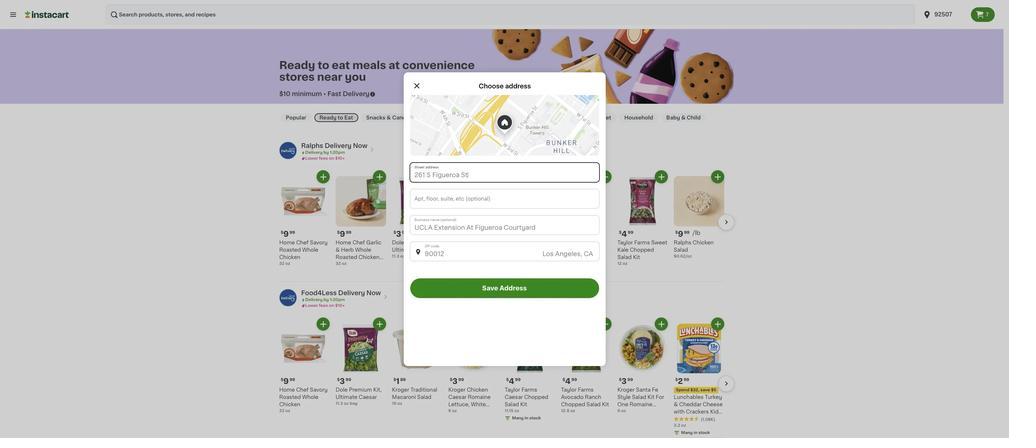 Task type: describe. For each thing, give the bounding box(es) containing it.
popular
[[286, 115, 306, 120]]

snack
[[691, 417, 707, 422]]

chicken inside kroger santa fe style salad kit for one romaine lettuce, roasted corn, southwest style white chicken m
[[617, 432, 639, 437]]

product group containing 2
[[674, 318, 724, 439]]

instacart logo image
[[25, 10, 69, 19]]

home inside home chef garlic & herb whole roasted chicken (hot)
[[336, 240, 351, 246]]

$5
[[711, 389, 716, 393]]

choose address
[[479, 83, 531, 89]]

ralphs delivery now
[[301, 143, 367, 149]]

whole for 9
[[302, 248, 318, 253]]

(hot)
[[336, 262, 349, 268]]

fe
[[652, 388, 658, 393]]

eat
[[344, 115, 353, 120]]

eat
[[332, 60, 350, 70]]

popular link
[[281, 113, 311, 122]]

6 oz for romaine
[[617, 410, 626, 414]]

parmesan
[[448, 417, 474, 422]]

add image for premium
[[431, 173, 441, 182]]

lower for 3
[[305, 304, 318, 308]]

angeles,
[[555, 251, 582, 257]]

noodle
[[527, 248, 546, 253]]

personal care
[[484, 115, 521, 120]]

16
[[392, 402, 396, 406]]

1   text field from the top
[[410, 163, 599, 182]]

lower fees on $10+ for 3
[[305, 304, 345, 308]]

garlic
[[366, 240, 381, 246]]

snacks & candy
[[366, 115, 410, 120]]

oz inside kroger traditional macaroni salad 16 oz
[[397, 402, 402, 406]]

caesar inside kroger chicken caesar romaine lettuce, white meat chicken, parmesan cheese, seasoned croutons &
[[448, 395, 467, 400]]

stores
[[279, 72, 315, 82]]

$ inside $ 9 99
[[675, 231, 678, 235]]

baby & child link
[[661, 113, 706, 122]]

at
[[389, 60, 400, 70]]

farms inside taylor farms avocado ranch chopped salad kit 12.8 oz
[[578, 388, 594, 393]]

99 inside the $ 7 99
[[458, 231, 464, 235]]

1 horizontal spatial dole
[[392, 240, 404, 246]]

avocado
[[561, 395, 584, 400]]

seasoned
[[448, 425, 474, 430]]

personal
[[484, 115, 507, 120]]

save
[[700, 389, 710, 393]]

lower for 9
[[305, 157, 318, 161]]

0 vertical spatial stock
[[529, 417, 541, 421]]

kit inside taylor farms avocado ranch chopped salad kit 12.8 oz
[[602, 403, 609, 408]]

kroger for kroger santa fe style salad kit for one romaine lettuce, roasted corn, southwest style white chicken m
[[617, 388, 635, 393]]

lunchables turkey & cheddar cheese with crackers kids lunch snack kit
[[674, 395, 723, 422]]

ranch
[[585, 395, 601, 400]]

to for eat
[[338, 115, 343, 120]]

drinks
[[423, 115, 440, 120]]

chopped left avocado
[[524, 395, 548, 400]]

you
[[345, 72, 366, 82]]

croutons
[[448, 432, 472, 437]]

1:20pm for 3
[[330, 298, 345, 302]]

2   text field from the top
[[410, 189, 599, 208]]

1 horizontal spatial 11.15
[[561, 262, 570, 266]]

near
[[317, 72, 342, 82]]

& inside kroger chicken caesar romaine lettuce, white meat chicken, parmesan cheese, seasoned croutons &
[[474, 432, 478, 437]]

delivery down food4less
[[305, 298, 323, 302]]

0 vertical spatial many in stock
[[512, 417, 541, 421]]

cheese,
[[475, 417, 496, 422]]

romaine inside kroger chicken caesar romaine lettuce, white meat chicken, parmesan cheese, seasoned croutons &
[[468, 395, 491, 400]]

save address
[[482, 286, 527, 292]]

frozen link
[[448, 113, 476, 122]]

chicken inside kroger chicken caesar romaine lettuce, white meat chicken, parmesan cheese, seasoned croutons &
[[467, 388, 488, 393]]

broccoli
[[448, 248, 470, 253]]

ready to eat meals at convenience stores near you main content
[[0, 25, 1004, 439]]

add image for chicken
[[713, 173, 722, 182]]

ralphs for ralphs chicken salad $0.62/oz
[[674, 240, 691, 246]]

1
[[396, 378, 400, 386]]

3   text field from the top
[[410, 242, 599, 261]]

child
[[687, 115, 701, 120]]

chopped inside taylor farms avocado ranch chopped salad kit 12.8 oz
[[561, 403, 585, 408]]

0 horizontal spatial dole
[[336, 388, 348, 393]]

chopped left kale at the right bottom of page
[[581, 248, 605, 253]]

/lb
[[693, 230, 700, 236]]

spend $32, save $5
[[676, 389, 716, 393]]

food4less delivery now
[[301, 291, 381, 296]]

salad inside taylor farms avocado ranch chopped salad kit 12.8 oz
[[586, 403, 601, 408]]

ready for ready to eat meals at convenience stores near you
[[279, 60, 315, 70]]

chopped inside taylor farms sweet kale chopped salad kit 12 oz
[[630, 248, 654, 253]]

$ inside $ 8 99
[[506, 231, 509, 235]]

savory for 3
[[310, 388, 328, 393]]

1 vertical spatial 11.15
[[505, 410, 513, 414]]

3.2
[[674, 424, 680, 428]]

99 inside $ 8 99
[[515, 231, 521, 235]]

panera bread broccoli cheddar soup cup
[[448, 240, 493, 260]]

by for 3
[[324, 298, 329, 302]]

$32,
[[690, 389, 699, 393]]

•
[[323, 91, 326, 97]]

32 for 9
[[279, 262, 284, 266]]

$ 1 89
[[393, 378, 406, 386]]

map region
[[410, 95, 599, 156]]

alcohol
[[534, 115, 554, 120]]

food4less
[[301, 291, 337, 296]]

chef inside home chef garlic & herb whole roasted chicken (hot)
[[353, 240, 365, 246]]

$9.99 per pound element
[[674, 230, 724, 239]]

one
[[617, 403, 628, 408]]

meals
[[352, 60, 386, 70]]

snacks
[[366, 115, 385, 120]]

$0.62/oz
[[674, 255, 692, 259]]

0 vertical spatial dole premium kit, ultimate caesar 11.3 oz bag
[[392, 240, 438, 259]]

kroger chicken caesar romaine lettuce, white meat chicken, parmesan cheese, seasoned croutons & 
[[448, 388, 497, 439]]

farms inside taylor farms sweet kale chopped salad kit 12 oz
[[634, 240, 650, 246]]

12.8
[[561, 410, 569, 414]]

chicken inside home chef chicken noodle soup
[[505, 248, 526, 253]]

ready to eat link
[[314, 113, 358, 122]]

ca
[[584, 251, 593, 257]]

grocery link
[[562, 113, 594, 122]]

0 horizontal spatial ultimate
[[336, 395, 357, 400]]

oz inside taylor farms avocado ranch chopped salad kit 12.8 oz
[[570, 410, 575, 414]]

ralphs chicken salad $0.62/oz
[[674, 240, 714, 259]]

ready for ready to eat
[[319, 115, 336, 120]]

$10
[[279, 91, 290, 97]]

whole for 3
[[302, 395, 318, 400]]

1 vertical spatial many
[[681, 432, 693, 436]]

choose
[[479, 83, 503, 89]]

cheese
[[703, 403, 723, 408]]

7 button
[[971, 7, 995, 22]]

herb
[[341, 248, 354, 253]]

kroger for kroger traditional macaroni salad 16 oz
[[392, 388, 409, 393]]

turkey
[[705, 395, 722, 400]]

1 vertical spatial many in stock
[[681, 432, 710, 436]]

with
[[674, 410, 685, 415]]

savory for 9
[[310, 240, 328, 246]]

cheddar for 7
[[471, 248, 493, 253]]

to for eat
[[318, 60, 329, 70]]

save address button
[[410, 279, 599, 298]]

1 horizontal spatial bag
[[406, 255, 414, 259]]

meat
[[448, 410, 462, 415]]

kroger for kroger chicken caesar romaine lettuce, white meat chicken, parmesan cheese, seasoned croutons & 
[[448, 388, 466, 393]]

baby & child
[[666, 115, 701, 120]]

6 for parmesan
[[448, 410, 451, 414]]

12
[[617, 262, 622, 266]]

crackers
[[686, 410, 709, 415]]

lower fees on $10+ for 9
[[305, 157, 345, 161]]

chicken inside ralphs chicken salad $0.62/oz
[[693, 240, 714, 246]]

lettuce, inside kroger santa fe style salad kit for one romaine lettuce, roasted corn, southwest style white chicken m
[[617, 410, 639, 415]]

  text field
[[410, 216, 599, 235]]

$ inside the $ 7 99
[[450, 231, 453, 235]]



Task type: vqa. For each thing, say whether or not it's contained in the screenshot.


Task type: locate. For each thing, give the bounding box(es) containing it.
item carousel region for food4less delivery now
[[279, 318, 735, 439]]

0 horizontal spatial dole premium kit, ultimate caesar 11.3 oz bag
[[336, 388, 382, 406]]

0 vertical spatial bag
[[406, 255, 414, 259]]

fees down the ralphs delivery now
[[319, 157, 328, 161]]

ready to eat meals at convenience stores near you
[[279, 60, 475, 82]]

on for 9
[[329, 157, 334, 161]]

32
[[279, 262, 284, 266], [336, 262, 341, 266], [279, 410, 284, 414]]

1 horizontal spatial stock
[[698, 432, 710, 436]]

candy
[[392, 115, 410, 120]]

1 vertical spatial cheddar
[[679, 403, 702, 408]]

soup inside panera bread broccoli cheddar soup cup
[[448, 255, 462, 260]]

1 horizontal spatial cheddar
[[679, 403, 702, 408]]

0 vertical spatial taylor farms caesar chopped salad kit 11.15 oz
[[561, 240, 605, 266]]

2
[[678, 378, 683, 386]]

delivery by 1:20pm for 3
[[305, 298, 345, 302]]

11.15 right chicken,
[[505, 410, 513, 414]]

kroger inside kroger santa fe style salad kit for one romaine lettuce, roasted corn, southwest style white chicken m
[[617, 388, 635, 393]]

alcohol link
[[529, 113, 559, 122]]

kroger
[[392, 388, 409, 393], [448, 388, 466, 393], [617, 388, 635, 393]]

salad inside kroger traditional macaroni salad 16 oz
[[417, 395, 431, 400]]

add image for farms
[[600, 320, 610, 329]]

2 savory from the top
[[310, 388, 328, 393]]

taylor farms caesar chopped salad kit 11.15 oz
[[561, 240, 605, 266], [505, 388, 548, 414]]

cheddar down bread
[[471, 248, 493, 253]]

soup down the 8
[[505, 255, 518, 260]]

style down corn,
[[617, 425, 631, 430]]

on down the ralphs delivery now
[[329, 157, 334, 161]]

1 horizontal spatial to
[[338, 115, 343, 120]]

0 horizontal spatial kit,
[[373, 388, 382, 393]]

1 vertical spatial ralphs
[[674, 240, 691, 246]]

salad inside kroger santa fe style salad kit for one romaine lettuce, roasted corn, southwest style white chicken m
[[632, 395, 646, 400]]

1 lower from the top
[[305, 157, 318, 161]]

to inside ready to eat meals at convenience stores near you
[[318, 60, 329, 70]]

ralphs inside ralphs chicken salad $0.62/oz
[[674, 240, 691, 246]]

romaine up chicken,
[[468, 395, 491, 400]]

1 horizontal spatial kroger
[[448, 388, 466, 393]]

0 vertical spatial style
[[617, 395, 631, 400]]

1 vertical spatial home chef savory roasted whole chicken 32 oz
[[279, 388, 328, 414]]

0 vertical spatial 7
[[986, 12, 989, 17]]

11.3
[[392, 255, 399, 259], [336, 402, 343, 406]]

1 horizontal spatial lettuce,
[[617, 410, 639, 415]]

0 vertical spatial lettuce,
[[448, 403, 470, 408]]

southwest
[[633, 417, 660, 422]]

ready
[[279, 60, 315, 70], [319, 115, 336, 120]]

0 vertical spatial to
[[318, 60, 329, 70]]

add image
[[319, 173, 328, 182], [375, 173, 384, 182], [600, 173, 610, 182], [657, 173, 666, 182], [319, 320, 328, 329], [375, 320, 384, 329]]

kroger up one
[[617, 388, 635, 393]]

cheddar inside panera bread broccoli cheddar soup cup
[[471, 248, 493, 253]]

1 vertical spatial item carousel region
[[279, 318, 735, 439]]

1 horizontal spatial ready
[[319, 115, 336, 120]]

0 horizontal spatial 11.3
[[336, 402, 343, 406]]

ready up stores
[[279, 60, 315, 70]]

7 inside ready to eat meals at convenience stores near you main content
[[453, 231, 457, 238]]

$ 9 99 inside $9.99 per pound element
[[675, 231, 690, 238]]

white down southwest
[[632, 425, 647, 430]]

1 style from the top
[[617, 395, 631, 400]]

&
[[387, 115, 391, 120], [681, 115, 686, 120], [336, 248, 340, 253], [674, 403, 678, 408], [474, 432, 478, 437]]

1 vertical spatial savory
[[310, 388, 328, 393]]

home chef savory roasted whole chicken 32 oz
[[279, 240, 328, 266], [279, 388, 328, 414]]

frozen
[[453, 115, 471, 120]]

1 6 oz from the left
[[448, 410, 457, 414]]

0 vertical spatial dole
[[392, 240, 404, 246]]

soup inside home chef chicken noodle soup
[[505, 255, 518, 260]]

taylor farms avocado ranch chopped salad kit 12.8 oz
[[561, 388, 609, 414]]

1 vertical spatial ultimate
[[336, 395, 357, 400]]

for
[[656, 395, 664, 400]]

chopped down the sweet
[[630, 248, 654, 253]]

$10+ down "food4less delivery now"
[[335, 304, 345, 308]]

1:20pm down the ralphs delivery now
[[330, 151, 345, 155]]

ralphs down the popular
[[301, 143, 323, 149]]

0 vertical spatial home chef savory roasted whole chicken 32 oz
[[279, 240, 328, 266]]

many right cheese,
[[512, 417, 524, 421]]

8
[[509, 231, 514, 238]]

0 horizontal spatial premium
[[349, 388, 372, 393]]

& inside home chef garlic & herb whole roasted chicken (hot)
[[336, 248, 340, 253]]

cheddar inside lunchables turkey & cheddar cheese with crackers kids lunch snack kit
[[679, 403, 702, 408]]

roasted inside home chef garlic & herb whole roasted chicken (hot)
[[336, 255, 357, 260]]

white up chicken,
[[471, 403, 486, 408]]

1 vertical spatial in
[[694, 432, 697, 436]]

1 fees from the top
[[319, 157, 328, 161]]

$ inside the $ 1 89
[[393, 378, 396, 382]]

to left eat
[[338, 115, 343, 120]]

1 vertical spatial delivery by 1:20pm
[[305, 298, 345, 302]]

premium
[[405, 240, 428, 246], [349, 388, 372, 393]]

caesar
[[415, 248, 433, 253], [561, 248, 579, 253], [359, 395, 377, 400], [448, 395, 467, 400], [505, 395, 523, 400]]

taylor inside taylor farms sweet kale chopped salad kit 12 oz
[[617, 240, 633, 246]]

lettuce, inside kroger chicken caesar romaine lettuce, white meat chicken, parmesan cheese, seasoned croutons &
[[448, 403, 470, 408]]

now for 3
[[366, 291, 381, 296]]

corn,
[[617, 417, 631, 422]]

0 horizontal spatial ralphs
[[301, 143, 323, 149]]

soup for 7
[[448, 255, 462, 260]]

6 up parmesan
[[448, 410, 451, 414]]

product group
[[279, 171, 330, 267], [336, 171, 386, 268], [392, 171, 443, 260], [561, 171, 612, 275], [617, 171, 668, 267], [674, 171, 724, 260], [279, 318, 330, 415], [336, 318, 386, 407], [561, 318, 612, 415], [617, 318, 668, 439], [674, 318, 724, 439]]

4
[[565, 231, 571, 238], [622, 231, 627, 238], [509, 378, 514, 386], [565, 378, 571, 386]]

1 horizontal spatial 11.3
[[392, 255, 399, 259]]

1 vertical spatial taylor farms caesar chopped salad kit 11.15 oz
[[505, 388, 548, 414]]

by down the ralphs delivery now
[[324, 151, 329, 155]]

1 home chef savory roasted whole chicken 32 oz from the top
[[279, 240, 328, 266]]

& left candy
[[387, 115, 391, 120]]

kale
[[617, 248, 629, 253]]

household
[[624, 115, 653, 120]]

by for 9
[[324, 151, 329, 155]]

form element
[[410, 182, 599, 298]]

lettuce, up corn,
[[617, 410, 639, 415]]

home inside home chef chicken noodle soup
[[505, 240, 520, 246]]

kit inside kroger santa fe style salad kit for one romaine lettuce, roasted corn, southwest style white chicken m
[[648, 395, 655, 400]]

chopped
[[581, 248, 605, 253], [630, 248, 654, 253], [524, 395, 548, 400], [561, 403, 585, 408]]

2 by from the top
[[324, 298, 329, 302]]

romaine down santa
[[630, 403, 652, 408]]

2 kroger from the left
[[448, 388, 466, 393]]

many down 3.2 oz
[[681, 432, 693, 436]]

fast
[[328, 91, 341, 97]]

1 horizontal spatial ultimate
[[392, 248, 414, 253]]

1 vertical spatial by
[[324, 298, 329, 302]]

6 for romaine
[[617, 410, 620, 414]]

1 horizontal spatial kit,
[[430, 240, 438, 246]]

1 horizontal spatial 6 oz
[[617, 410, 626, 414]]

romaine inside kroger santa fe style salad kit for one romaine lettuce, roasted corn, southwest style white chicken m
[[630, 403, 652, 408]]

fees for 3
[[319, 304, 328, 308]]

0 horizontal spatial kroger
[[392, 388, 409, 393]]

kids
[[710, 410, 722, 415]]

2 1:20pm from the top
[[330, 298, 345, 302]]

0 horizontal spatial taylor farms caesar chopped salad kit 11.15 oz
[[505, 388, 548, 414]]

0 vertical spatial in
[[525, 417, 528, 421]]

1 6 from the left
[[448, 410, 451, 414]]

delivery by 1:20pm for 9
[[305, 151, 345, 155]]

cup
[[463, 255, 474, 260]]

1 vertical spatial romaine
[[630, 403, 652, 408]]

1 vertical spatial $10+
[[335, 304, 345, 308]]

1 lower fees on $10+ from the top
[[305, 157, 345, 161]]

1:20pm down "food4less delivery now"
[[330, 298, 345, 302]]

home chef savory roasted whole chicken 32 oz for 3
[[279, 388, 328, 414]]

chef inside home chef chicken noodle soup
[[522, 240, 534, 246]]

kroger inside kroger traditional macaroni salad 16 oz
[[392, 388, 409, 393]]

cheddar down lunchables
[[679, 403, 702, 408]]

1 vertical spatial 1:20pm
[[330, 298, 345, 302]]

& right croutons
[[474, 432, 478, 437]]

oz
[[400, 255, 405, 259], [285, 262, 290, 266], [342, 262, 347, 266], [571, 262, 576, 266], [623, 262, 628, 266], [344, 402, 349, 406], [397, 402, 402, 406], [285, 410, 290, 414], [452, 410, 457, 414], [514, 410, 519, 414], [570, 410, 575, 414], [621, 410, 626, 414], [681, 424, 686, 428]]

0 vertical spatial cheddar
[[471, 248, 493, 253]]

spend
[[676, 389, 689, 393]]

0 vertical spatial on
[[329, 157, 334, 161]]

delivery by 1:20pm
[[305, 151, 345, 155], [305, 298, 345, 302]]

home chef garlic & herb whole roasted chicken (hot)
[[336, 240, 381, 268]]

1 vertical spatial bag
[[350, 402, 358, 406]]

2 item carousel region from the top
[[279, 318, 735, 439]]

$ inside $ 2 99
[[675, 378, 678, 382]]

macaroni
[[392, 395, 416, 400]]

choose address dialog
[[404, 72, 606, 367]]

ready to eat
[[319, 115, 353, 120]]

0 vertical spatial lower fees on $10+
[[305, 157, 345, 161]]

pet
[[602, 115, 611, 120]]

savory
[[310, 240, 328, 246], [310, 388, 328, 393]]

2 6 from the left
[[617, 410, 620, 414]]

11.15
[[561, 262, 570, 266], [505, 410, 513, 414]]

soup down broccoli
[[448, 255, 462, 260]]

ready left eat
[[319, 115, 336, 120]]

to
[[318, 60, 329, 70], [338, 115, 343, 120]]

0 horizontal spatial in
[[525, 417, 528, 421]]

0 vertical spatial by
[[324, 151, 329, 155]]

0 horizontal spatial many
[[512, 417, 524, 421]]

kroger up meat
[[448, 388, 466, 393]]

$10 minimum • fast delivery
[[279, 91, 370, 97]]

$ 7 99
[[450, 231, 464, 238]]

1 vertical spatial premium
[[349, 388, 372, 393]]

home chef chicken noodle soup
[[505, 240, 546, 260]]

chicken,
[[463, 410, 485, 415]]

& right baby
[[681, 115, 686, 120]]

1 kroger from the left
[[392, 388, 409, 393]]

0 horizontal spatial to
[[318, 60, 329, 70]]

2 home chef savory roasted whole chicken 32 oz from the top
[[279, 388, 328, 414]]

2 style from the top
[[617, 425, 631, 430]]

kit inside lunchables turkey & cheddar cheese with crackers kids lunch snack kit
[[708, 417, 715, 422]]

1 vertical spatial stock
[[698, 432, 710, 436]]

1 $10+ from the top
[[335, 157, 345, 161]]

(1.08k)
[[701, 418, 715, 422]]

  text field
[[410, 163, 599, 182], [410, 189, 599, 208], [410, 242, 599, 261]]

lunchables
[[674, 395, 704, 400]]

ralphs up $0.62/oz
[[674, 240, 691, 246]]

0 vertical spatial premium
[[405, 240, 428, 246]]

1 1:20pm from the top
[[330, 151, 345, 155]]

0 vertical spatial romaine
[[468, 395, 491, 400]]

2 lower fees on $10+ from the top
[[305, 304, 345, 308]]

drinks link
[[418, 113, 445, 122]]

lettuce,
[[448, 403, 470, 408], [617, 410, 639, 415]]

chopped down avocado
[[561, 403, 585, 408]]

$ 9 99
[[281, 231, 295, 238], [337, 231, 351, 238], [675, 231, 690, 238], [281, 378, 295, 386]]

6 oz up parmesan
[[448, 410, 457, 414]]

& left herb
[[336, 248, 340, 253]]

1:20pm for 9
[[330, 151, 345, 155]]

kroger up macaroni
[[392, 388, 409, 393]]

6 oz
[[448, 410, 457, 414], [617, 410, 626, 414]]

2 delivery by 1:20pm from the top
[[305, 298, 345, 302]]

1 horizontal spatial in
[[694, 432, 697, 436]]

grocery
[[567, 115, 589, 120]]

address
[[500, 286, 527, 292]]

ready inside ready to eat meals at convenience stores near you
[[279, 60, 315, 70]]

1 vertical spatial kit,
[[373, 388, 382, 393]]

0 vertical spatial many
[[512, 417, 524, 421]]

1 vertical spatial now
[[366, 291, 381, 296]]

7 inside button
[[986, 12, 989, 17]]

1 horizontal spatial many in stock
[[681, 432, 710, 436]]

0 horizontal spatial 6 oz
[[448, 410, 457, 414]]

0 horizontal spatial lettuce,
[[448, 403, 470, 408]]

delivery by 1:20pm down the ralphs delivery now
[[305, 151, 345, 155]]

0 horizontal spatial soup
[[448, 255, 462, 260]]

& up with
[[674, 403, 678, 408]]

taylor inside taylor farms avocado ranch chopped salad kit 12.8 oz
[[561, 388, 577, 393]]

lower down food4less
[[305, 304, 318, 308]]

lettuce, up meat
[[448, 403, 470, 408]]

0 vertical spatial savory
[[310, 240, 328, 246]]

lower fees on $10+ down the ralphs delivery now
[[305, 157, 345, 161]]

1 vertical spatial white
[[632, 425, 647, 430]]

1 vertical spatial fees
[[319, 304, 328, 308]]

white inside kroger santa fe style salad kit for one romaine lettuce, roasted corn, southwest style white chicken m
[[632, 425, 647, 430]]

lower fees on $10+ down food4less
[[305, 304, 345, 308]]

home chef savory roasted whole chicken 32 oz for 9
[[279, 240, 328, 266]]

1 vertical spatial on
[[329, 304, 334, 308]]

& inside lunchables turkey & cheddar cheese with crackers kids lunch snack kit
[[674, 403, 678, 408]]

1 soup from the left
[[448, 255, 462, 260]]

1 vertical spatial lettuce,
[[617, 410, 639, 415]]

1 on from the top
[[329, 157, 334, 161]]

1 horizontal spatial taylor farms caesar chopped salad kit 11.15 oz
[[561, 240, 605, 266]]

0 vertical spatial   text field
[[410, 163, 599, 182]]

salad inside taylor farms sweet kale chopped salad kit 12 oz
[[617, 255, 632, 260]]

89
[[400, 378, 406, 382]]

1 horizontal spatial dole premium kit, ultimate caesar 11.3 oz bag
[[392, 240, 438, 259]]

0 vertical spatial kit,
[[430, 240, 438, 246]]

delivery down ready to eat link
[[325, 143, 351, 149]]

save
[[482, 286, 498, 292]]

fees for 9
[[319, 157, 328, 161]]

household link
[[619, 113, 658, 122]]

traditional
[[411, 388, 437, 393]]

lower down the ralphs delivery now
[[305, 157, 318, 161]]

0 vertical spatial ready
[[279, 60, 315, 70]]

3 kroger from the left
[[617, 388, 635, 393]]

0 horizontal spatial 11.15
[[505, 410, 513, 414]]

$ 4 99
[[563, 231, 577, 238], [619, 231, 633, 238], [506, 378, 521, 386], [563, 378, 577, 386]]

32 for 3
[[279, 410, 284, 414]]

6 oz down one
[[617, 410, 626, 414]]

personal care link
[[479, 113, 526, 122]]

1 vertical spatial to
[[338, 115, 343, 120]]

2 horizontal spatial kroger
[[617, 388, 635, 393]]

2 $10+ from the top
[[335, 304, 345, 308]]

taylor farms sweet kale chopped salad kit 12 oz
[[617, 240, 667, 266]]

11.15 down los angeles, ca
[[561, 262, 570, 266]]

1 vertical spatial ready
[[319, 115, 336, 120]]

2 6 oz from the left
[[617, 410, 626, 414]]

panera
[[448, 240, 466, 246]]

6 down one
[[617, 410, 620, 414]]

add image
[[431, 173, 441, 182], [713, 173, 722, 182], [600, 320, 610, 329], [657, 320, 666, 329], [713, 320, 722, 329]]

1 savory from the top
[[310, 240, 328, 246]]

ralphs for ralphs delivery now
[[301, 143, 323, 149]]

chicken
[[693, 240, 714, 246], [505, 248, 526, 253], [279, 255, 300, 260], [359, 255, 380, 260], [467, 388, 488, 393], [279, 403, 300, 408], [617, 432, 639, 437]]

kit,
[[430, 240, 438, 246], [373, 388, 382, 393]]

1 horizontal spatial soup
[[505, 255, 518, 260]]

style up one
[[617, 395, 631, 400]]

0 vertical spatial white
[[471, 403, 486, 408]]

0 vertical spatial 11.3
[[392, 255, 399, 259]]

0 vertical spatial now
[[353, 143, 367, 149]]

0 horizontal spatial many in stock
[[512, 417, 541, 421]]

0 horizontal spatial white
[[471, 403, 486, 408]]

now for 9
[[353, 143, 367, 149]]

roasted inside kroger santa fe style salad kit for one romaine lettuce, roasted corn, southwest style white chicken m
[[640, 410, 662, 415]]

$10+ for 9
[[335, 157, 345, 161]]

snacks & candy link
[[361, 113, 415, 122]]

to up near at the left
[[318, 60, 329, 70]]

$10+
[[335, 157, 345, 161], [335, 304, 345, 308]]

1 delivery by 1:20pm from the top
[[305, 151, 345, 155]]

1 by from the top
[[324, 151, 329, 155]]

$10+ for 3
[[335, 304, 345, 308]]

kroger traditional macaroni salad 16 oz
[[392, 388, 437, 406]]

1 horizontal spatial many
[[681, 432, 693, 436]]

1 horizontal spatial 7
[[986, 12, 989, 17]]

0 vertical spatial lower
[[305, 157, 318, 161]]

whole inside home chef garlic & herb whole roasted chicken (hot)
[[355, 248, 371, 253]]

2 on from the top
[[329, 304, 334, 308]]

99 inside $ 2 99
[[684, 378, 689, 382]]

0 vertical spatial ultimate
[[392, 248, 414, 253]]

baby
[[666, 115, 680, 120]]

cheddar for spend $32, save $5
[[679, 403, 702, 408]]

on down "food4less delivery now"
[[329, 304, 334, 308]]

0 vertical spatial 1:20pm
[[330, 151, 345, 155]]

salad inside ralphs chicken salad $0.62/oz
[[674, 248, 688, 253]]

1 item carousel region from the top
[[279, 171, 735, 279]]

2 soup from the left
[[505, 255, 518, 260]]

kit inside taylor farms sweet kale chopped salad kit 12 oz
[[633, 255, 640, 260]]

32 oz
[[336, 262, 347, 266]]

los
[[543, 251, 554, 257]]

bread
[[467, 240, 483, 246]]

1 horizontal spatial ralphs
[[674, 240, 691, 246]]

by
[[324, 151, 329, 155], [324, 298, 329, 302]]

1 vertical spatial lower fees on $10+
[[305, 304, 345, 308]]

chicken inside home chef garlic & herb whole roasted chicken (hot)
[[359, 255, 380, 260]]

farms
[[578, 240, 594, 246], [634, 240, 650, 246], [522, 388, 537, 393], [578, 388, 594, 393]]

$10+ down the ralphs delivery now
[[335, 157, 345, 161]]

item carousel region
[[279, 171, 735, 279], [279, 318, 735, 439]]

white inside kroger chicken caesar romaine lettuce, white meat chicken, parmesan cheese, seasoned croutons &
[[471, 403, 486, 408]]

0 vertical spatial item carousel region
[[279, 171, 735, 279]]

delivery down you at top
[[343, 91, 370, 97]]

1 vertical spatial dole premium kit, ultimate caesar 11.3 oz bag
[[336, 388, 382, 406]]

2 lower from the top
[[305, 304, 318, 308]]

1 vertical spatial   text field
[[410, 189, 599, 208]]

delivery down the ralphs delivery now
[[305, 151, 323, 155]]

6 oz for parmesan
[[448, 410, 457, 414]]

delivery by 1:20pm down food4less
[[305, 298, 345, 302]]

0 horizontal spatial bag
[[350, 402, 358, 406]]

pet link
[[597, 113, 616, 122]]

item carousel region for ralphs delivery now
[[279, 171, 735, 279]]

kroger inside kroger chicken caesar romaine lettuce, white meat chicken, parmesan cheese, seasoned croutons &
[[448, 388, 466, 393]]

1 vertical spatial style
[[617, 425, 631, 430]]

1 vertical spatial 11.3
[[336, 402, 343, 406]]

delivery down (hot) at the bottom left of page
[[338, 291, 365, 296]]

soup for 8
[[505, 255, 518, 260]]

oz inside taylor farms sweet kale chopped salad kit 12 oz
[[623, 262, 628, 266]]

dole
[[392, 240, 404, 246], [336, 388, 348, 393]]

2 fees from the top
[[319, 304, 328, 308]]

fees down food4less
[[319, 304, 328, 308]]

$ 3 99
[[393, 231, 408, 238], [337, 378, 351, 386], [450, 378, 464, 386], [619, 378, 633, 386]]

on for 3
[[329, 304, 334, 308]]

1 vertical spatial dole
[[336, 388, 348, 393]]

by down food4less
[[324, 298, 329, 302]]



